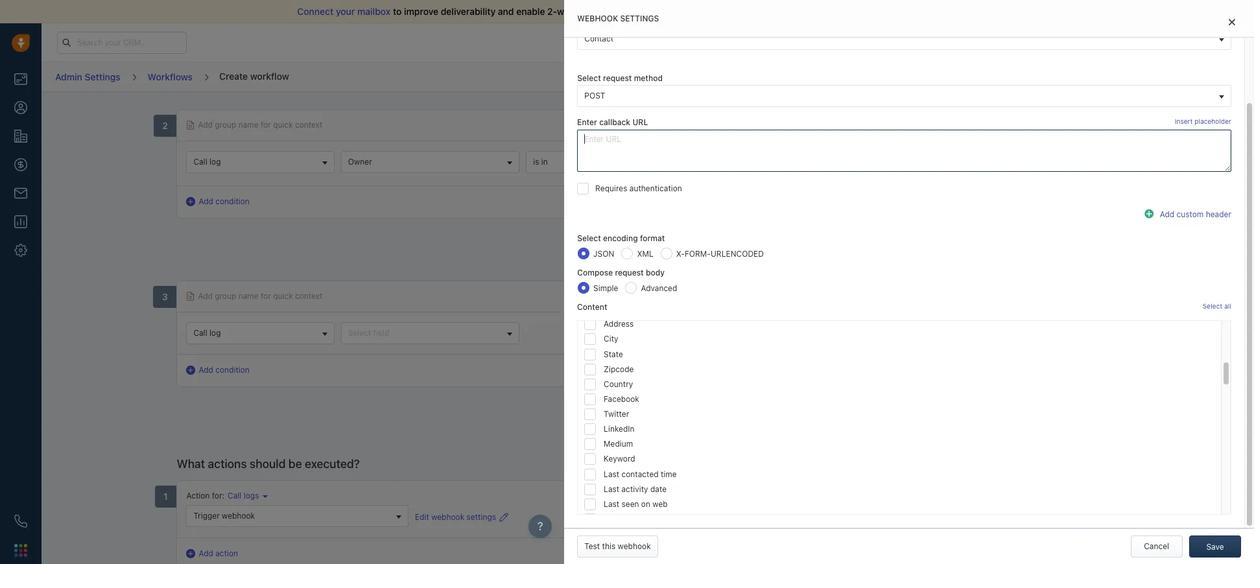 Task type: describe. For each thing, give the bounding box(es) containing it.
save button
[[1190, 536, 1242, 558]]

add condition for 2nd call log button from the bottom
[[199, 197, 250, 206]]

add inside button
[[199, 549, 213, 558]]

select all link
[[1203, 302, 1232, 311]]

add condition link for 2nd call log button from the bottom
[[186, 196, 250, 208]]

explore plans
[[1010, 37, 1060, 47]]

owner
[[348, 157, 372, 167]]

add group name for quick context for first call log button from the bottom of the page
[[198, 291, 323, 301]]

plus filled image
[[1145, 207, 1156, 218]]

group inside button
[[647, 419, 669, 429]]

connect
[[297, 6, 334, 17]]

1 call log button from the top
[[186, 151, 335, 173]]

enter callback url
[[578, 118, 648, 127]]

admin
[[55, 71, 82, 82]]

1 call log from the top
[[194, 157, 221, 167]]

connect your mailbox to improve deliverability and enable 2-way sync of email conversations.
[[297, 6, 698, 17]]

select for select encoding format
[[578, 233, 601, 243]]

select field
[[348, 328, 389, 338]]

1 context from the top
[[295, 120, 323, 130]]

add group
[[630, 419, 669, 429]]

workflows
[[148, 71, 193, 82]]

2 call log from the top
[[194, 328, 221, 338]]

requires
[[596, 183, 628, 193]]

select encoding format
[[578, 233, 665, 243]]

add custom header
[[1160, 209, 1232, 219]]

body
[[646, 268, 665, 278]]

callback
[[600, 118, 631, 127]]

action
[[216, 549, 238, 558]]

twitter
[[604, 409, 630, 419]]

explore
[[1010, 37, 1038, 47]]

this for condition
[[1063, 120, 1076, 130]]

2 context from the top
[[295, 291, 323, 301]]

select field button
[[341, 323, 520, 345]]

save
[[1207, 542, 1225, 552]]

form-
[[685, 249, 711, 259]]

1 vertical spatial condition
[[216, 197, 250, 206]]

method
[[634, 73, 663, 83]]

enable
[[517, 6, 545, 17]]

request for body
[[615, 268, 644, 278]]

edit
[[415, 512, 429, 522]]

or
[[657, 245, 668, 255]]

facebook
[[604, 394, 640, 404]]

email
[[610, 6, 633, 17]]

action for :
[[186, 491, 225, 501]]

date
[[651, 484, 667, 494]]

select all
[[1203, 303, 1232, 310]]

cancel
[[1145, 542, 1170, 551]]

country
[[604, 379, 634, 389]]

log for 2nd call log button from the bottom
[[210, 157, 221, 167]]

edit webhook settings
[[415, 512, 496, 522]]

keyword
[[604, 454, 636, 464]]

contact
[[585, 34, 614, 44]]

on
[[642, 500, 651, 509]]

logs
[[244, 491, 259, 501]]

city
[[604, 334, 619, 344]]

last for last seen on web
[[604, 500, 620, 509]]

is
[[533, 157, 539, 167]]

requires authentication
[[596, 183, 683, 193]]

seen
[[622, 500, 640, 509]]

linkedin
[[604, 424, 635, 434]]

actions
[[208, 458, 247, 471]]

web
[[653, 500, 668, 509]]

test this webhook button
[[578, 536, 658, 558]]

add group button
[[611, 414, 676, 436]]

conversations.
[[635, 6, 698, 17]]

test
[[585, 542, 600, 551]]

what
[[177, 458, 205, 471]]

match for match all conditions in this group
[[818, 120, 841, 130]]

workflow
[[250, 71, 289, 82]]

url
[[633, 118, 648, 127]]

to
[[393, 6, 402, 17]]

improve
[[404, 6, 439, 17]]

select request method
[[578, 73, 663, 83]]

0 vertical spatial call
[[194, 157, 207, 167]]

this for conditions
[[909, 120, 923, 130]]

placeholder
[[1195, 118, 1232, 125]]

x-form-urlencoded
[[677, 249, 764, 259]]

plans
[[1040, 37, 1060, 47]]

x-
[[677, 249, 685, 259]]

log for first call log button from the bottom of the page
[[210, 328, 221, 338]]

contacted
[[622, 469, 659, 479]]

settings for webhook settings
[[621, 14, 659, 23]]

is in
[[533, 157, 548, 167]]

or link
[[643, 241, 681, 259]]

match all conditions in this group
[[818, 120, 946, 130]]

select for select request method
[[578, 73, 601, 83]]

be
[[289, 458, 302, 471]]

trigger
[[194, 511, 220, 521]]

custom
[[1177, 209, 1204, 219]]

select for select field
[[348, 328, 371, 338]]

what actions should be executed?
[[177, 458, 360, 471]]

1 vertical spatial call
[[194, 328, 207, 338]]

close image
[[1229, 18, 1236, 26]]

match for match any condition in this group
[[974, 120, 996, 130]]

last for last contacted time
[[604, 469, 620, 479]]

insert
[[1175, 118, 1193, 125]]

header
[[1207, 209, 1232, 219]]

quick for 2nd call log button from the bottom
[[273, 120, 293, 130]]

dialog containing webhook settings
[[565, 0, 1255, 564]]



Task type: vqa. For each thing, say whether or not it's contained in the screenshot.
Automate Your Work button
no



Task type: locate. For each thing, give the bounding box(es) containing it.
add custom header link
[[1145, 207, 1232, 220]]

add action link
[[186, 548, 238, 560]]

webhook
[[222, 511, 255, 521], [432, 512, 465, 522], [618, 542, 651, 551]]

1 vertical spatial call log
[[194, 328, 221, 338]]

owner button
[[341, 151, 520, 173]]

for
[[261, 120, 271, 130], [261, 291, 271, 301], [212, 491, 222, 501]]

last down the keyword
[[604, 469, 620, 479]]

2 name from the top
[[239, 291, 259, 301]]

request for method
[[603, 73, 632, 83]]

compose
[[578, 268, 613, 278]]

1 vertical spatial quick
[[273, 291, 293, 301]]

enter
[[578, 118, 598, 127]]

dialog
[[565, 0, 1255, 564]]

0 vertical spatial context
[[295, 120, 323, 130]]

webhook down the call logs
[[222, 511, 255, 521]]

webhook right edit on the left bottom
[[432, 512, 465, 522]]

add
[[198, 120, 213, 130], [199, 197, 213, 206], [1160, 209, 1175, 219], [198, 291, 213, 301], [199, 365, 213, 375], [630, 419, 645, 429], [199, 549, 213, 558]]

xml
[[637, 249, 654, 259]]

add condition
[[199, 197, 250, 206], [199, 365, 250, 375]]

in right conditions
[[901, 120, 907, 130]]

insert placeholder
[[1175, 118, 1232, 125]]

in for condition
[[1054, 120, 1061, 130]]

1 horizontal spatial match
[[974, 120, 996, 130]]

workflows link
[[147, 67, 193, 87]]

advanced
[[641, 284, 678, 293]]

match left any
[[974, 120, 996, 130]]

2 add condition link from the top
[[186, 365, 250, 376]]

webhook settings
[[578, 14, 659, 23]]

0 horizontal spatial in
[[542, 157, 548, 167]]

0 vertical spatial last
[[604, 469, 620, 479]]

webhook down score
[[618, 542, 651, 551]]

1 horizontal spatial in
[[901, 120, 907, 130]]

2 horizontal spatial in
[[1054, 120, 1061, 130]]

phone image
[[14, 515, 27, 528]]

Enter URL text field
[[578, 129, 1232, 172]]

1 vertical spatial last
[[604, 484, 620, 494]]

2 horizontal spatial this
[[1063, 120, 1076, 130]]

last left the activity on the bottom of page
[[604, 484, 620, 494]]

1 vertical spatial add condition link
[[186, 365, 250, 376]]

2 vertical spatial last
[[604, 500, 620, 509]]

add condition link
[[186, 196, 250, 208], [186, 365, 250, 376]]

this inside button
[[602, 542, 616, 551]]

simple
[[594, 284, 619, 293]]

should
[[250, 458, 286, 471]]

0 vertical spatial condition
[[1018, 120, 1052, 130]]

mailbox
[[358, 6, 391, 17]]

add condition link for first call log button from the bottom of the page
[[186, 365, 250, 376]]

1 vertical spatial settings
[[85, 71, 120, 82]]

1 add group name for quick context from the top
[[198, 120, 323, 130]]

request up post
[[603, 73, 632, 83]]

all
[[843, 120, 858, 130]]

select left field
[[348, 328, 371, 338]]

admin settings
[[55, 71, 120, 82]]

match any condition in this group
[[974, 120, 1100, 130]]

0 horizontal spatial this
[[602, 542, 616, 551]]

2 last from the top
[[604, 484, 620, 494]]

edit webhook settings link
[[415, 512, 509, 523]]

score
[[604, 515, 625, 524]]

add inside button
[[630, 419, 645, 429]]

:
[[222, 491, 225, 501]]

0 vertical spatial add condition link
[[186, 196, 250, 208]]

2 horizontal spatial webhook
[[618, 542, 651, 551]]

1 horizontal spatial this
[[909, 120, 923, 130]]

2 add condition from the top
[[199, 365, 250, 375]]

1 vertical spatial name
[[239, 291, 259, 301]]

create workflow
[[219, 71, 289, 82]]

2 vertical spatial call
[[228, 491, 242, 501]]

0 vertical spatial call log
[[194, 157, 221, 167]]

add group name for quick context
[[198, 120, 323, 130], [198, 291, 323, 301]]

deliverability
[[441, 6, 496, 17]]

Search your CRM... text field
[[57, 31, 187, 54]]

last contacted time
[[604, 469, 677, 479]]

webhook inside button
[[618, 542, 651, 551]]

authentication
[[630, 183, 683, 193]]

1 horizontal spatial webhook
[[432, 512, 465, 522]]

webhook for trigger
[[222, 511, 255, 521]]

medium
[[604, 439, 633, 449]]

1 vertical spatial for
[[261, 291, 271, 301]]

0 vertical spatial name
[[239, 120, 259, 130]]

2 vertical spatial condition
[[216, 365, 250, 375]]

post button
[[578, 85, 1232, 107]]

json
[[594, 249, 615, 259]]

1 vertical spatial add group name for quick context
[[198, 291, 323, 301]]

0 vertical spatial add group name for quick context
[[198, 120, 323, 130]]

select for select all
[[1203, 303, 1223, 310]]

is in button
[[526, 151, 637, 173]]

condition
[[1018, 120, 1052, 130], [216, 197, 250, 206], [216, 365, 250, 375]]

this right test
[[602, 542, 616, 551]]

1 vertical spatial request
[[615, 268, 644, 278]]

add action button
[[186, 548, 251, 561]]

2 quick from the top
[[273, 291, 293, 301]]

1 log from the top
[[210, 157, 221, 167]]

1 vertical spatial context
[[295, 291, 323, 301]]

time
[[661, 469, 677, 479]]

admin settings link
[[54, 67, 121, 87]]

test this webhook
[[585, 542, 651, 551]]

1 name from the top
[[239, 120, 259, 130]]

field
[[374, 328, 389, 338]]

action
[[186, 491, 210, 501]]

phone element
[[8, 509, 34, 535]]

1 quick from the top
[[273, 120, 293, 130]]

3 last from the top
[[604, 500, 620, 509]]

select up json
[[578, 233, 601, 243]]

executed?
[[305, 458, 360, 471]]

2 log from the top
[[210, 328, 221, 338]]

format
[[640, 233, 665, 243]]

0 horizontal spatial settings
[[85, 71, 120, 82]]

state
[[604, 349, 624, 359]]

2 match from the left
[[974, 120, 996, 130]]

any
[[999, 120, 1016, 130]]

in for conditions
[[901, 120, 907, 130]]

in right any
[[1054, 120, 1061, 130]]

this right any
[[1063, 120, 1076, 130]]

trigger webhook
[[194, 511, 255, 521]]

1 match from the left
[[818, 120, 841, 130]]

call
[[194, 157, 207, 167], [194, 328, 207, 338], [228, 491, 242, 501]]

settings right of in the left top of the page
[[621, 14, 659, 23]]

0 vertical spatial request
[[603, 73, 632, 83]]

0 horizontal spatial match
[[818, 120, 841, 130]]

and link
[[606, 241, 643, 259], [606, 241, 643, 259]]

name for first call log button from the bottom of the page
[[239, 291, 259, 301]]

add group name for quick context for 2nd call log button from the bottom
[[198, 120, 323, 130]]

encoding
[[603, 233, 638, 243]]

call inside button
[[228, 491, 242, 501]]

group
[[215, 120, 236, 130], [925, 120, 946, 130], [1079, 120, 1100, 130], [215, 291, 236, 301], [647, 419, 669, 429]]

call logs button
[[225, 491, 268, 502]]

select left all
[[1203, 303, 1223, 310]]

webhook for edit
[[432, 512, 465, 522]]

name for 2nd call log button from the bottom
[[239, 120, 259, 130]]

create
[[219, 71, 248, 82]]

cancel button
[[1131, 536, 1183, 558]]

name
[[239, 120, 259, 130], [239, 291, 259, 301]]

1 vertical spatial log
[[210, 328, 221, 338]]

0 vertical spatial call log button
[[186, 151, 335, 173]]

0 vertical spatial for
[[261, 120, 271, 130]]

request down xml
[[615, 268, 644, 278]]

0 vertical spatial add condition
[[199, 197, 250, 206]]

0 horizontal spatial webhook
[[222, 511, 255, 521]]

0 vertical spatial settings
[[621, 14, 659, 23]]

select
[[578, 73, 601, 83], [578, 233, 601, 243], [1203, 303, 1223, 310], [348, 328, 371, 338]]

last up score
[[604, 500, 620, 509]]

request
[[603, 73, 632, 83], [615, 268, 644, 278]]

in inside button
[[542, 157, 548, 167]]

match left all
[[818, 120, 841, 130]]

this down the post button
[[909, 120, 923, 130]]

in right is in the left of the page
[[542, 157, 548, 167]]

settings for admin settings
[[85, 71, 120, 82]]

content
[[578, 303, 608, 312]]

2 vertical spatial for
[[212, 491, 222, 501]]

1 vertical spatial add condition
[[199, 365, 250, 375]]

0 vertical spatial log
[[210, 157, 221, 167]]

in
[[901, 120, 907, 130], [1054, 120, 1061, 130], [542, 157, 548, 167]]

1 add condition from the top
[[199, 197, 250, 206]]

add condition for first call log button from the bottom of the page
[[199, 365, 250, 375]]

of
[[599, 6, 608, 17]]

post
[[585, 91, 606, 101]]

freshworks switcher image
[[14, 544, 27, 557]]

2 add group name for quick context from the top
[[198, 291, 323, 301]]

quick for first call log button from the bottom of the page
[[273, 291, 293, 301]]

all
[[1225, 303, 1232, 310]]

select inside button
[[348, 328, 371, 338]]

way
[[557, 6, 574, 17]]

settings inside admin settings link
[[85, 71, 120, 82]]

2 call log button from the top
[[186, 323, 335, 345]]

webhook inside "button"
[[222, 511, 255, 521]]

conditions
[[860, 120, 898, 130]]

1 vertical spatial call log button
[[186, 323, 335, 345]]

1 last from the top
[[604, 469, 620, 479]]

quick
[[273, 120, 293, 130], [273, 291, 293, 301]]

call logs
[[228, 491, 259, 501]]

urlencoded
[[711, 249, 764, 259]]

settings right the admin
[[85, 71, 120, 82]]

select up post
[[578, 73, 601, 83]]

insert placeholder link
[[1175, 117, 1232, 126]]

compose request body
[[578, 268, 665, 278]]

1 add condition link from the top
[[186, 196, 250, 208]]

explore plans link
[[1003, 34, 1067, 50]]

address
[[604, 319, 634, 329]]

last for last activity date
[[604, 484, 620, 494]]

sync
[[577, 6, 597, 17]]

0 vertical spatial quick
[[273, 120, 293, 130]]

1 horizontal spatial settings
[[621, 14, 659, 23]]



